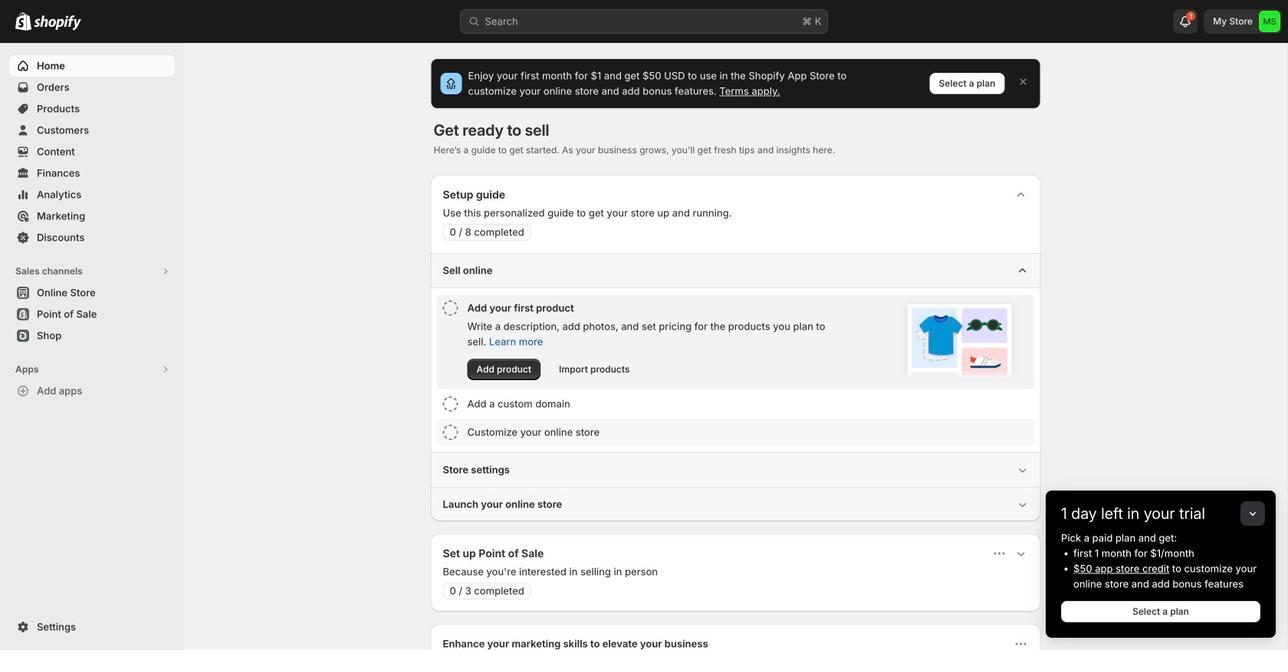 Task type: locate. For each thing, give the bounding box(es) containing it.
shopify image
[[34, 15, 81, 30]]

mark add your first product as done image
[[443, 301, 458, 316]]

setup guide region
[[431, 175, 1041, 521]]

guide categories group
[[431, 253, 1041, 521]]

my store image
[[1259, 11, 1280, 32]]

mark customize your online store as done image
[[443, 425, 458, 440]]



Task type: describe. For each thing, give the bounding box(es) containing it.
customize your online store group
[[437, 419, 1035, 446]]

mark add a custom domain as done image
[[443, 396, 458, 412]]

shopify image
[[15, 12, 31, 30]]

add your first product group
[[437, 294, 1035, 389]]

sell online group
[[431, 253, 1041, 452]]

add a custom domain group
[[437, 390, 1035, 418]]



